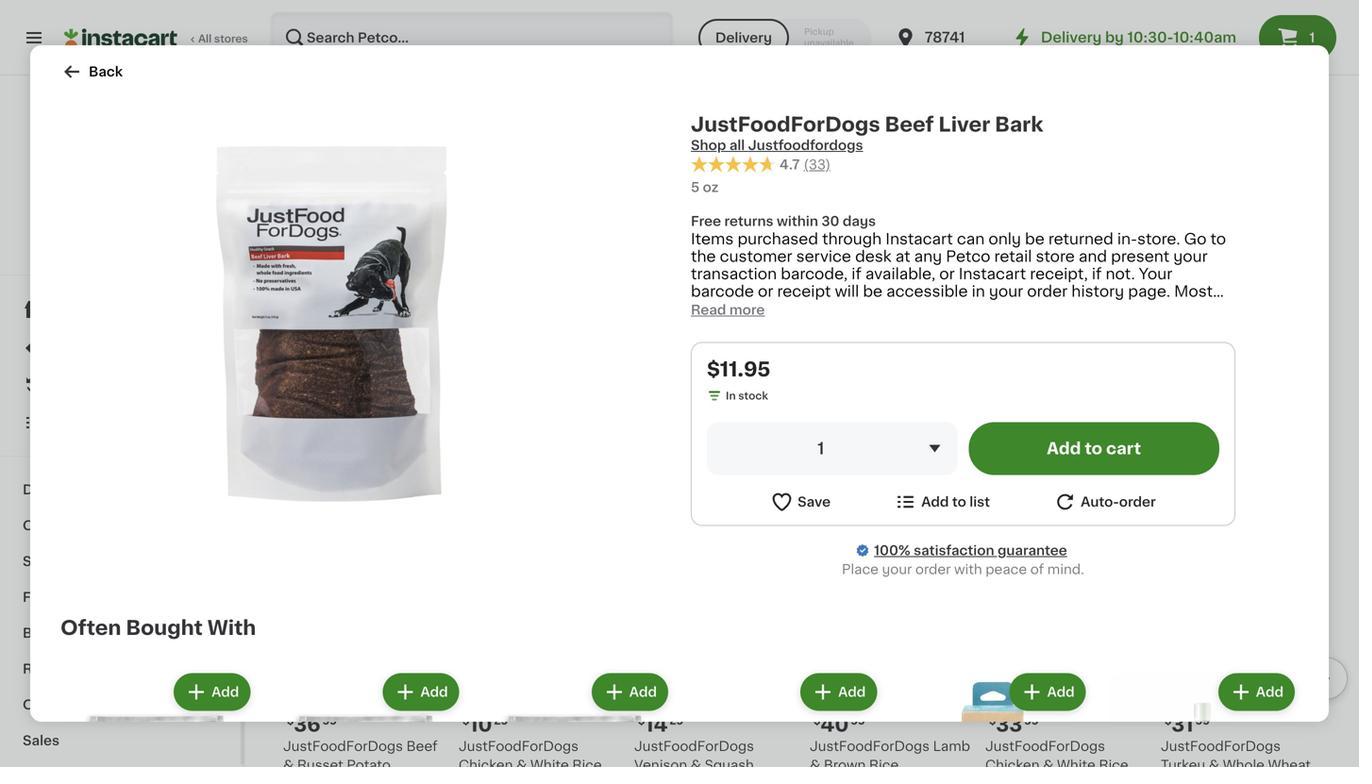 Task type: describe. For each thing, give the bounding box(es) containing it.
product group containing 33
[[986, 545, 1146, 768]]

see
[[1184, 319, 1212, 334]]

receipt,
[[1030, 267, 1088, 282]]

$ 40 99
[[814, 715, 866, 735]]

fresh for russet
[[810, 414, 847, 427]]

beef inside justfoodfordogs beef & russet potato button
[[407, 12, 438, 25]]

1 horizontal spatial 5 oz
[[986, 431, 1008, 441]]

delivery for delivery
[[716, 31, 772, 44]]

100%
[[874, 544, 911, 557]]

78741
[[925, 31, 965, 44]]

potato inside justfoodfordogs beef & russet potato pantry fresh
[[874, 395, 918, 408]]

of
[[1031, 563, 1044, 576]]

back
[[89, 65, 123, 78]]

justfoodfordogs chicken & white rice for 10
[[459, 740, 602, 768]]

31
[[1172, 715, 1194, 735]]

0 vertical spatial 5 oz
[[691, 181, 719, 194]]

breast
[[1043, 31, 1087, 44]]

30 inside items purchased through instacart can only be returned in-store. go to the customer service desk at any petco retail store and present your transaction barcode, if available, or instacart receipt, if not. your barcode or receipt will be accessible in your order history page. most purchases are eligible for exchange or refund within 30 days. petco may ask you to show a government-issued photo id. for more details, see petco's full in-store return policy for details:
[[1085, 301, 1106, 317]]

instacart logo image
[[64, 26, 178, 49]]

auto-
[[1081, 496, 1120, 509]]

auto-order button
[[1054, 490, 1156, 514]]

1 horizontal spatial for
[[941, 336, 962, 351]]

turkey for 2nd 'justfoodfordogs turkey & whole wheat macaroni' "button" from right
[[634, 31, 679, 44]]

$ for 36
[[287, 716, 294, 726]]

staples
[[358, 135, 437, 155]]

are
[[774, 301, 798, 317]]

oz.,
[[644, 431, 662, 441]]

beef inside justfoodfordogs beef & russet potato pantry fresh
[[933, 376, 965, 389]]

store.
[[1138, 232, 1181, 247]]

2
[[665, 431, 671, 441]]

$ for 10
[[463, 716, 470, 726]]

liver
[[939, 115, 991, 135]]

$ 33 99
[[990, 715, 1039, 735]]

(109)
[[704, 416, 731, 426]]

$ for 7
[[287, 352, 294, 362]]

justfoodfordogs chicken breast treats
[[986, 12, 1131, 44]]

oz inside product group
[[307, 450, 319, 460]]

retail
[[995, 249, 1032, 264]]

all stores
[[198, 34, 248, 44]]

add to list button
[[894, 490, 990, 514]]

pets for small
[[63, 555, 94, 568]]

$11.95
[[707, 360, 771, 379]]

oz up free
[[703, 181, 719, 194]]

0 vertical spatial 30
[[822, 215, 840, 228]]

& inside justfoodfordogs beef & russet potato pantry fresh
[[810, 395, 821, 408]]

2 vertical spatial or
[[963, 301, 979, 317]]

29 for 14
[[670, 716, 684, 726]]

policy
[[890, 336, 937, 351]]

white for 10
[[531, 759, 569, 768]]

sales
[[23, 735, 60, 748]]

all stores link
[[64, 11, 249, 64]]

can
[[957, 232, 985, 247]]

99 for 31
[[1196, 716, 1210, 726]]

more inside button
[[730, 303, 765, 317]]

id.
[[1031, 319, 1051, 334]]

mind.
[[1048, 563, 1085, 576]]

$ for 31
[[1165, 716, 1172, 726]]

to up the 'full'
[[753, 319, 769, 334]]

add inside button
[[928, 561, 956, 574]]

$ for 14
[[638, 716, 645, 726]]

& inside "justfoodfordogs chicken & white rice pantry fresh"
[[341, 395, 352, 408]]

chicken for 7
[[283, 395, 338, 408]]

0 vertical spatial instacart
[[886, 232, 953, 247]]

add inside button
[[1047, 441, 1081, 457]]

(183)
[[353, 435, 379, 445]]

2 12.5 oz from the left
[[810, 450, 846, 460]]

10
[[470, 715, 493, 735]]

read more
[[691, 303, 765, 317]]

within inside items purchased through instacart can only be returned in-store. go to the customer service desk at any petco retail store and present your transaction barcode, if available, or instacart receipt, if not. your barcode or receipt will be accessible in your order history page. most purchases are eligible for exchange or refund within 30 days. petco may ask you to show a government-issued photo id. for more details, see petco's full in-store return policy for details:
[[1036, 301, 1082, 317]]

0 vertical spatial your
[[1174, 249, 1208, 264]]

service type group
[[699, 19, 872, 57]]

justfoodfordogs inside 'justfoodfordogs chicken breast treats'
[[986, 12, 1106, 25]]

justfoodfordogs
[[748, 139, 863, 152]]

list
[[970, 496, 990, 509]]

0 vertical spatial in-
[[1118, 232, 1138, 247]]

whole for first 'justfoodfordogs turkey & whole wheat macaroni' "button" from the right
[[1223, 31, 1265, 44]]

0 horizontal spatial in-
[[778, 336, 798, 351]]

dogs
[[23, 483, 59, 497]]

12.5 oz inside product group
[[283, 450, 319, 460]]

2 horizontal spatial 5
[[986, 431, 993, 441]]

0 vertical spatial or
[[940, 267, 955, 282]]

0 horizontal spatial be
[[863, 284, 883, 299]]

$ 14 29
[[638, 715, 684, 735]]

returned
[[1049, 232, 1114, 247]]

for
[[1054, 319, 1079, 334]]

add to cart
[[1047, 441, 1142, 457]]

a
[[817, 319, 826, 334]]

$ 31 99
[[1165, 715, 1210, 735]]

often bought with
[[60, 618, 256, 638]]

justfoodfordogs beef & russet potato inside item carousel region
[[283, 740, 438, 768]]

bought
[[126, 618, 203, 638]]

fish inside "justfoodfordogs fish & sweet potato"
[[933, 12, 961, 25]]

add inside button
[[922, 496, 949, 509]]

returns
[[725, 215, 774, 228]]

other pets & more
[[23, 699, 149, 712]]

chicken inside 'justfoodfordogs chicken breast treats'
[[986, 31, 1040, 44]]

turkey for first 'justfoodfordogs turkey & whole wheat macaroni' "button" from the right
[[1161, 31, 1206, 44]]

0 horizontal spatial store
[[798, 336, 837, 351]]

frozen
[[346, 499, 417, 519]]

2 vertical spatial your
[[882, 563, 912, 576]]

sweet
[[824, 31, 866, 44]]

$ for 33
[[990, 716, 996, 726]]

details,
[[1126, 319, 1181, 334]]

dogs link
[[11, 472, 229, 508]]

guarantee
[[998, 544, 1068, 557]]

0 horizontal spatial or
[[758, 284, 774, 299]]

oz down details:
[[995, 431, 1008, 441]]

2 justfoodfordogs turkey & whole wheat macaroni button from the left
[[1161, 0, 1322, 99]]

1 button
[[1260, 15, 1337, 60]]

pantry staples
[[283, 135, 437, 155]]

peace
[[986, 563, 1027, 576]]

1 inside button
[[1310, 31, 1316, 44]]

2 if from the left
[[1092, 267, 1102, 282]]

justfoodfordogs beef liver bark image
[[139, 128, 532, 521]]

delivery button
[[699, 19, 789, 57]]

small pets
[[23, 555, 94, 568]]

exchange
[[885, 301, 959, 317]]

russet inside justfoodfordogs beef & russet potato button
[[297, 31, 344, 44]]

stock
[[739, 391, 768, 401]]

100% satisfaction guarantee
[[874, 544, 1068, 557]]

pets for other
[[65, 699, 96, 712]]

customer
[[720, 249, 793, 264]]

wheat for 2nd 'justfoodfordogs turkey & whole wheat macaroni' "button" from right
[[742, 31, 785, 44]]

beef inside item carousel region
[[407, 740, 438, 753]]

potato inside button
[[347, 31, 391, 44]]

shop
[[691, 139, 726, 152]]

rice inside justfoodfordogs chicken & white rice button
[[573, 31, 602, 44]]

total
[[674, 431, 699, 441]]

0 horizontal spatial fish
[[23, 591, 51, 604]]

4.7
[[780, 158, 800, 171]]

36
[[294, 715, 321, 735]]

0 vertical spatial store
[[1036, 249, 1075, 264]]

add to cart button
[[969, 422, 1220, 475]]

more inside items purchased through instacart can only be returned in-store. go to the customer service desk at any petco retail store and present your transaction barcode, if available, or instacart receipt, if not. your barcode or receipt will be accessible in your order history page. most purchases are eligible for exchange or refund within 30 days. petco may ask you to show a government-issued photo id. for more details, see petco's full in-store return policy for details:
[[1083, 319, 1122, 334]]

chicken for 33
[[986, 759, 1040, 768]]

venison
[[634, 759, 688, 768]]

& inside justfoodfordogs beef & russet potato button
[[283, 31, 294, 44]]

sales link
[[11, 723, 229, 759]]

1 horizontal spatial instacart
[[959, 267, 1027, 282]]

turkey inside justfoodfordogs turkey & whole whea
[[1161, 759, 1206, 768]]

1 horizontal spatial your
[[989, 284, 1024, 299]]

chicken inside justfoodfordogs chicken & white rice button
[[459, 31, 513, 44]]

justfoodfordogs inside justfoodfordogs beef & russet potato pantry fresh
[[810, 376, 930, 389]]

99 for 33
[[1025, 716, 1039, 726]]

page.
[[1129, 284, 1171, 299]]

justfoodfordogs inside "justfoodfordogs lamb & brown rice"
[[810, 740, 930, 753]]

other pets & more link
[[11, 687, 229, 723]]

0 vertical spatial pantry
[[283, 135, 353, 155]]

go
[[1185, 232, 1207, 247]]

transaction
[[691, 267, 777, 282]]

& inside "justfoodfordogs fish & sweet potato"
[[810, 31, 821, 44]]

fish link
[[11, 580, 229, 616]]

birds
[[23, 627, 58, 640]]

white for 7
[[355, 395, 394, 408]]

oz down justfoodfordogs beef & russet potato pantry fresh
[[834, 450, 846, 460]]

justfoodfordogs fish & sweet potato button
[[810, 0, 971, 80]]

add to list
[[922, 496, 990, 509]]

justfoodfordogs chicken breast treats button
[[986, 0, 1146, 80]]

squash
[[705, 759, 754, 768]]



Task type: locate. For each thing, give the bounding box(es) containing it.
2 12.5 from the left
[[810, 450, 831, 460]]

read more button
[[691, 301, 765, 319]]

&
[[283, 31, 294, 44], [517, 31, 527, 44], [682, 31, 693, 44], [810, 31, 821, 44], [1209, 31, 1220, 44], [341, 395, 352, 408], [810, 395, 821, 408], [99, 699, 110, 712], [283, 759, 294, 768], [517, 759, 527, 768], [691, 759, 702, 768], [810, 759, 821, 768], [1043, 759, 1054, 768], [1209, 759, 1220, 768]]

2 vertical spatial pantry
[[283, 414, 327, 427]]

or down customer
[[758, 284, 774, 299]]

whole inside justfoodfordogs turkey & whole whea
[[1223, 759, 1265, 768]]

0 vertical spatial petco
[[946, 249, 991, 264]]

1 horizontal spatial wheat
[[1268, 31, 1311, 44]]

rice for 7
[[397, 395, 427, 408]]

wheat
[[742, 31, 785, 44], [1268, 31, 1311, 44]]

the
[[691, 249, 716, 264]]

0 horizontal spatial 12.5 oz
[[283, 450, 319, 460]]

$ inside the $ 36 99
[[287, 716, 294, 726]]

2 justfoodfordogs turkey & whole wheat macaroni from the left
[[1161, 12, 1311, 63]]

macaroni down '10:40am'
[[1161, 50, 1223, 63]]

None search field
[[270, 11, 674, 64]]

lamb
[[933, 740, 971, 753]]

29 right 14
[[670, 716, 684, 726]]

0 horizontal spatial delivery
[[716, 31, 772, 44]]

1 vertical spatial for
[[941, 336, 962, 351]]

33
[[996, 715, 1023, 735]]

1 justfoodfordogs beef & russet potato from the top
[[283, 12, 438, 44]]

0 horizontal spatial macaroni
[[634, 50, 696, 63]]

0 horizontal spatial 5 oz
[[691, 181, 719, 194]]

1 vertical spatial 5 oz
[[986, 431, 1008, 441]]

chicken inside "justfoodfordogs chicken & white rice pantry fresh"
[[283, 395, 338, 408]]

0 horizontal spatial 30
[[822, 215, 840, 228]]

1 vertical spatial more
[[1083, 319, 1122, 334]]

white for 33
[[1057, 759, 1096, 768]]

40
[[821, 715, 849, 735]]

product group containing 7
[[283, 181, 444, 463]]

pets right small
[[63, 555, 94, 568]]

russet inside justfoodfordogs beef & russet potato pantry fresh
[[824, 395, 870, 408]]

your
[[1139, 267, 1173, 282]]

store down a
[[798, 336, 837, 351]]

1 inside field
[[818, 441, 825, 457]]

justfoodfordogs inside "justfoodfordogs chicken & white rice pantry fresh"
[[283, 376, 403, 389]]

save button
[[771, 490, 831, 514]]

$ 7 45
[[287, 351, 322, 371]]

12.5 up fresh frozen
[[283, 450, 304, 460]]

rice for 10
[[573, 759, 602, 768]]

2 vertical spatial order
[[916, 563, 951, 576]]

beef inside justfoodfordogs beef liver bark shop all justfoodfordogs
[[885, 115, 934, 135]]

14
[[645, 715, 668, 735]]

$ inside '$ 10 29'
[[463, 716, 470, 726]]

pets
[[63, 555, 94, 568], [65, 699, 96, 712]]

rice for 40
[[869, 759, 899, 768]]

2 vertical spatial russet
[[297, 759, 344, 768]]

0 vertical spatial justfoodfordogs beef & russet potato
[[283, 12, 438, 44]]

delivery by 10:30-10:40am link
[[1011, 26, 1237, 49]]

30
[[822, 215, 840, 228], [1085, 301, 1106, 317]]

petco down most
[[1154, 301, 1199, 317]]

justfoodfordogs justchicken
[[634, 376, 754, 408]]

1 vertical spatial 30
[[1085, 301, 1106, 317]]

0 vertical spatial within
[[777, 215, 819, 228]]

30 down history on the right of the page
[[1085, 301, 1106, 317]]

justchicken
[[634, 395, 718, 408]]

justfoodfordogs inside justfoodfordogs beef liver bark shop all justfoodfordogs
[[691, 115, 881, 135]]

0 horizontal spatial justfoodfordogs turkey & whole wheat macaroni
[[634, 12, 785, 63]]

0 horizontal spatial for
[[860, 301, 881, 317]]

details:
[[966, 336, 1020, 351]]

1 vertical spatial or
[[758, 284, 774, 299]]

for down issued
[[941, 336, 962, 351]]

1 vertical spatial pets
[[65, 699, 96, 712]]

wheat right '10:40am'
[[1268, 31, 1311, 44]]

5
[[691, 181, 700, 194], [634, 431, 641, 441], [986, 431, 993, 441]]

within up the purchased
[[777, 215, 819, 228]]

99 right "33"
[[1025, 716, 1039, 726]]

chicken for 10
[[459, 759, 513, 768]]

to right go
[[1211, 232, 1227, 247]]

auto-order
[[1081, 496, 1156, 509]]

99
[[323, 716, 337, 726], [851, 716, 866, 726], [1025, 716, 1039, 726], [1196, 716, 1210, 726]]

petco logo image
[[79, 98, 162, 181]]

in
[[972, 284, 986, 299]]

1 horizontal spatial justfoodfordogs turkey & whole wheat macaroni button
[[1161, 0, 1322, 99]]

$ inside the $ 14 29
[[638, 716, 645, 726]]

will
[[835, 284, 859, 299]]

45
[[308, 352, 322, 362]]

justfoodfordogs inside justfoodfordogs turkey & whole whea
[[1161, 740, 1281, 753]]

pantry for justfoodfordogs chicken & white rice pantry fresh
[[283, 414, 327, 427]]

fresh for white
[[330, 414, 367, 427]]

justfoodfordogs chicken & white rice inside button
[[459, 12, 602, 44]]

1 horizontal spatial 30
[[1085, 301, 1106, 317]]

back button
[[60, 60, 123, 83]]

0 horizontal spatial instacart
[[886, 232, 953, 247]]

1 vertical spatial fish
[[23, 591, 51, 604]]

1 justfoodfordogs turkey & whole wheat macaroni from the left
[[634, 12, 785, 63]]

0 horizontal spatial 12.5
[[283, 450, 304, 460]]

3 99 from the left
[[1025, 716, 1039, 726]]

fresh up (183)
[[330, 414, 367, 427]]

fresh up 'save' in the right bottom of the page
[[810, 414, 847, 427]]

1 horizontal spatial 12.5
[[810, 450, 831, 460]]

russet inside item carousel region
[[297, 759, 344, 768]]

99 right 40
[[851, 716, 866, 726]]

0 horizontal spatial within
[[777, 215, 819, 228]]

justfoodfordogs turkey & whole whea
[[1161, 740, 1311, 768]]

justfoodfordogs beef & russet potato inside justfoodfordogs beef & russet potato button
[[283, 12, 438, 44]]

1 horizontal spatial fish
[[933, 12, 961, 25]]

$ inside $ 40 99
[[814, 716, 821, 726]]

1 horizontal spatial within
[[1036, 301, 1082, 317]]

$ inside the $ 7 45
[[287, 352, 294, 362]]

issued
[[928, 319, 978, 334]]

add
[[401, 197, 429, 210], [1047, 441, 1081, 457], [922, 496, 949, 509], [928, 561, 956, 574], [212, 686, 239, 699], [421, 686, 448, 699], [630, 686, 657, 699], [839, 686, 866, 699], [1048, 686, 1075, 699], [1257, 686, 1284, 699]]

potato inside item carousel region
[[347, 759, 391, 768]]

product group containing 40
[[810, 545, 971, 768]]

macaroni for 2nd 'justfoodfordogs turkey & whole wheat macaroni' "button" from right
[[634, 50, 696, 63]]

1 wheat from the left
[[742, 31, 785, 44]]

5 up list
[[986, 431, 993, 441]]

in- up present
[[1118, 232, 1138, 247]]

2 macaroni from the left
[[1161, 50, 1223, 63]]

order down cart
[[1120, 496, 1156, 509]]

1 horizontal spatial in-
[[1118, 232, 1138, 247]]

fresh inside justfoodfordogs beef & russet potato pantry fresh
[[810, 414, 847, 427]]

or down in
[[963, 301, 979, 317]]

0 vertical spatial more
[[730, 303, 765, 317]]

1 vertical spatial store
[[798, 336, 837, 351]]

in- down show
[[778, 336, 798, 351]]

item carousel region
[[283, 537, 1348, 768]]

0 vertical spatial russet
[[297, 31, 344, 44]]

1 horizontal spatial 1
[[1310, 31, 1316, 44]]

to inside button
[[953, 496, 967, 509]]

to left cart
[[1085, 441, 1103, 457]]

justfoodfordogs chicken & white rice inside product group
[[986, 740, 1129, 768]]

1 12.5 oz from the left
[[283, 450, 319, 460]]

1 vertical spatial 1
[[818, 441, 825, 457]]

photo
[[982, 319, 1027, 334]]

5 left 'oz.,'
[[634, 431, 641, 441]]

1 horizontal spatial if
[[1092, 267, 1102, 282]]

purchased
[[738, 232, 819, 247]]

2 29 from the left
[[670, 716, 684, 726]]

oz
[[703, 181, 719, 194], [995, 431, 1008, 441], [307, 450, 319, 460], [834, 450, 846, 460]]

1 vertical spatial your
[[989, 284, 1024, 299]]

1 macaroni from the left
[[634, 50, 696, 63]]

barcode,
[[781, 267, 848, 282]]

whole for 2nd 'justfoodfordogs turkey & whole wheat macaroni' "button" from right
[[696, 31, 738, 44]]

for up government-
[[860, 301, 881, 317]]

fresh inside "justfoodfordogs chicken & white rice pantry fresh"
[[330, 414, 367, 427]]

1 justfoodfordogs turkey & whole wheat macaroni button from the left
[[634, 0, 795, 99]]

1 horizontal spatial or
[[940, 267, 955, 282]]

or down any
[[940, 267, 955, 282]]

1 horizontal spatial macaroni
[[1161, 50, 1223, 63]]

reptiles
[[23, 663, 79, 676]]

12.5 oz up 'save' in the right bottom of the page
[[810, 450, 846, 460]]

cats link
[[11, 508, 229, 544]]

1 horizontal spatial justfoodfordogs turkey & whole wheat macaroni
[[1161, 12, 1311, 63]]

0 vertical spatial 1
[[1310, 31, 1316, 44]]

2 99 from the left
[[851, 716, 866, 726]]

$ 10 29
[[463, 715, 508, 735]]

if up will on the top right of the page
[[852, 267, 862, 282]]

delivery by 10:30-10:40am
[[1041, 31, 1237, 44]]

1 vertical spatial pantry
[[921, 395, 964, 408]]

2 horizontal spatial order
[[1120, 496, 1156, 509]]

1 horizontal spatial delivery
[[1041, 31, 1102, 44]]

your up the refund
[[989, 284, 1024, 299]]

russet right stores
[[297, 31, 344, 44]]

more down the days.
[[1083, 319, 1122, 334]]

petco
[[946, 249, 991, 264], [1154, 301, 1199, 317]]

russet up '1' field
[[824, 395, 870, 408]]

history
[[1072, 284, 1125, 299]]

delivery inside delivery button
[[716, 31, 772, 44]]

1 field
[[707, 422, 958, 475]]

rice inside "justfoodfordogs chicken & white rice pantry fresh"
[[397, 395, 427, 408]]

1 vertical spatial petco
[[1154, 301, 1199, 317]]

any
[[915, 249, 942, 264]]

2 horizontal spatial or
[[963, 301, 979, 317]]

place
[[842, 563, 879, 576]]

store up 'receipt,' at the top
[[1036, 249, 1075, 264]]

macaroni for first 'justfoodfordogs turkey & whole wheat macaroni' "button" from the right
[[1161, 50, 1223, 63]]

rice for 33
[[1099, 759, 1129, 768]]

5 up free
[[691, 181, 700, 194]]

29 for 10
[[494, 716, 508, 726]]

99 inside the $ 31 99
[[1196, 716, 1210, 726]]

0 vertical spatial order
[[1028, 284, 1068, 299]]

1 horizontal spatial 29
[[670, 716, 684, 726]]

accessible
[[887, 284, 968, 299]]

wheat left sweet on the right top of the page
[[742, 31, 785, 44]]

1 horizontal spatial petco
[[1154, 301, 1199, 317]]

days.
[[1110, 301, 1151, 317]]

potato inside "justfoodfordogs fish & sweet potato"
[[869, 31, 913, 44]]

99 for 40
[[851, 716, 866, 726]]

1 horizontal spatial store
[[1036, 249, 1075, 264]]

all
[[198, 34, 212, 44]]

& inside "justfoodfordogs lamb & brown rice"
[[810, 759, 821, 768]]

1 99 from the left
[[323, 716, 337, 726]]

$ inside $ 33 99
[[990, 716, 996, 726]]

justfoodfordogs beef & russet potato pantry fresh
[[810, 376, 965, 427]]

0 horizontal spatial 1
[[818, 441, 825, 457]]

29 right 10
[[494, 716, 508, 726]]

pets right other
[[65, 699, 96, 712]]

2 justfoodfordogs beef & russet potato from the top
[[283, 740, 438, 768]]

12.5 up 'save' in the right bottom of the page
[[810, 450, 831, 460]]

pantry left staples
[[283, 135, 353, 155]]

oz up fresh frozen
[[307, 450, 319, 460]]

1 vertical spatial order
[[1120, 496, 1156, 509]]

receipt
[[777, 284, 831, 299]]

0 horizontal spatial if
[[852, 267, 862, 282]]

$ inside the $ 31 99
[[1165, 716, 1172, 726]]

available,
[[866, 267, 936, 282]]

delivery
[[1041, 31, 1102, 44], [716, 31, 772, 44]]

to left list
[[953, 496, 967, 509]]

if up history on the right of the page
[[1092, 267, 1102, 282]]

ask
[[691, 319, 717, 334]]

pantry down the $ 7 45
[[283, 414, 327, 427]]

instacart up in
[[959, 267, 1027, 282]]

bark
[[995, 115, 1044, 135]]

wheat for first 'justfoodfordogs turkey & whole wheat macaroni' "button" from the right
[[1268, 31, 1311, 44]]

$17.95 element
[[634, 349, 795, 373]]

justfoodfordogs chicken & white rice for 33
[[986, 740, 1129, 768]]

justfoodfordogs turkey & whole wheat macaroni for 2nd 'justfoodfordogs turkey & whole wheat macaroni' "button" from right
[[634, 12, 785, 63]]

30 up through
[[822, 215, 840, 228]]

0 horizontal spatial wheat
[[742, 31, 785, 44]]

add button inside item carousel region
[[892, 550, 965, 584]]

(33)
[[804, 158, 831, 171]]

0 horizontal spatial more
[[730, 303, 765, 317]]

more up you
[[730, 303, 765, 317]]

0 horizontal spatial 5
[[634, 431, 641, 441]]

pantry for justfoodfordogs beef & russet potato pantry fresh
[[921, 395, 964, 408]]

justfoodfordogs chicken & white rice pantry fresh
[[283, 376, 427, 427]]

0 horizontal spatial 29
[[494, 716, 508, 726]]

russet down the $ 36 99
[[297, 759, 344, 768]]

1 vertical spatial in-
[[778, 336, 798, 351]]

your down 100%
[[882, 563, 912, 576]]

1 29 from the left
[[494, 716, 508, 726]]

0 vertical spatial pets
[[63, 555, 94, 568]]

0 horizontal spatial your
[[882, 563, 912, 576]]

justfoodfordogs venison & squash
[[634, 740, 754, 768]]

justfoodfordogs turkey & whole wheat macaroni for first 'justfoodfordogs turkey & whole wheat macaroni' "button" from the right
[[1161, 12, 1311, 63]]

12.5 oz up fresh frozen
[[283, 450, 319, 460]]

1 vertical spatial instacart
[[959, 267, 1027, 282]]

purchases
[[691, 301, 770, 317]]

1 vertical spatial justfoodfordogs beef & russet potato
[[283, 740, 438, 768]]

$ for 40
[[814, 716, 821, 726]]

99 inside the $ 36 99
[[323, 716, 337, 726]]

fish up 'birds'
[[23, 591, 51, 604]]

1 vertical spatial be
[[863, 284, 883, 299]]

0 horizontal spatial justfoodfordogs turkey & whole wheat macaroni button
[[634, 0, 795, 99]]

99 right 36
[[323, 716, 337, 726]]

justfoodfordogs inside "justfoodfordogs fish & sweet potato"
[[810, 12, 930, 25]]

4.7 (33)
[[780, 158, 831, 171]]

your down go
[[1174, 249, 1208, 264]]

order inside button
[[1120, 496, 1156, 509]]

★★★★★
[[691, 156, 776, 173], [691, 156, 776, 173], [634, 413, 701, 426], [634, 413, 701, 426], [986, 413, 1052, 426], [986, 413, 1052, 426], [283, 432, 349, 445], [283, 432, 349, 445], [810, 432, 876, 445], [810, 432, 876, 445]]

1 horizontal spatial 12.5 oz
[[810, 450, 846, 460]]

1 if from the left
[[852, 267, 862, 282]]

& inside justfoodfordogs chicken & white rice button
[[517, 31, 527, 44]]

turkey left delivery button
[[634, 31, 679, 44]]

instacart up any
[[886, 232, 953, 247]]

1 12.5 from the left
[[283, 450, 304, 460]]

to inside button
[[1085, 441, 1103, 457]]

product group
[[283, 181, 444, 463], [634, 181, 795, 444], [810, 545, 971, 768], [986, 545, 1146, 768], [60, 670, 254, 768], [269, 670, 463, 768], [478, 670, 672, 768], [687, 670, 881, 768], [896, 670, 1090, 768], [1105, 670, 1299, 768]]

macaroni
[[634, 50, 696, 63], [1161, 50, 1223, 63]]

rice inside "justfoodfordogs lamb & brown rice"
[[869, 759, 899, 768]]

2 wheat from the left
[[1268, 31, 1311, 44]]

return
[[841, 336, 887, 351]]

petco down can
[[946, 249, 991, 264]]

29 inside '$ 10 29'
[[494, 716, 508, 726]]

& inside justfoodfordogs venison & squash
[[691, 759, 702, 768]]

turkey down 31
[[1161, 759, 1206, 768]]

1 horizontal spatial be
[[1025, 232, 1045, 247]]

0 horizontal spatial petco
[[946, 249, 991, 264]]

order down 'receipt,' at the top
[[1028, 284, 1068, 299]]

2 horizontal spatial your
[[1174, 249, 1208, 264]]

rice
[[573, 31, 602, 44], [397, 395, 427, 408], [573, 759, 602, 768], [869, 759, 899, 768], [1099, 759, 1129, 768]]

only
[[989, 232, 1022, 247]]

fish up 78741
[[933, 12, 961, 25]]

& inside justfoodfordogs turkey & whole whea
[[1209, 759, 1220, 768]]

1 vertical spatial within
[[1036, 301, 1082, 317]]

in stock
[[726, 391, 768, 401]]

product group containing justfoodfordogs justchicken
[[634, 181, 795, 444]]

all
[[730, 139, 745, 152]]

pantry inside justfoodfordogs beef & russet potato pantry fresh
[[921, 395, 964, 408]]

29 inside the $ 14 29
[[670, 716, 684, 726]]

other
[[23, 699, 62, 712]]

in
[[726, 391, 736, 401]]

macaroni left delivery button
[[634, 50, 696, 63]]

order inside items purchased through instacart can only be returned in-store. go to the customer service desk at any petco retail store and present your transaction barcode, if available, or instacart receipt, if not. your barcode or receipt will be accessible in your order history page. most purchases are eligible for exchange or refund within 30 days. petco may ask you to show a government-issued photo id. for more details, see petco's full in-store return policy for details:
[[1028, 284, 1068, 299]]

100% satisfaction guarantee link
[[874, 541, 1068, 560]]

justfoodfordogs beef & russet potato
[[283, 12, 438, 44], [283, 740, 438, 768]]

99 for 36
[[323, 716, 337, 726]]

turkey right by
[[1161, 31, 1206, 44]]

government-
[[830, 319, 928, 334]]

fresh left the frozen
[[283, 499, 342, 519]]

order down satisfaction
[[916, 563, 951, 576]]

delivery inside delivery by 10:30-10:40am link
[[1041, 31, 1102, 44]]

0 vertical spatial fish
[[933, 12, 961, 25]]

within up for
[[1036, 301, 1082, 317]]

instacart
[[886, 232, 953, 247], [959, 267, 1027, 282]]

1 horizontal spatial order
[[1028, 284, 1068, 299]]

78741 button
[[895, 11, 1008, 64]]

0 vertical spatial for
[[860, 301, 881, 317]]

be right will on the top right of the page
[[863, 284, 883, 299]]

pantry inside "justfoodfordogs chicken & white rice pantry fresh"
[[283, 414, 327, 427]]

delivery for delivery by 10:30-10:40am
[[1041, 31, 1102, 44]]

chicken
[[459, 31, 513, 44], [986, 31, 1040, 44], [283, 395, 338, 408], [459, 759, 513, 768], [986, 759, 1040, 768]]

99 inside $ 33 99
[[1025, 716, 1039, 726]]

1 vertical spatial russet
[[824, 395, 870, 408]]

more
[[114, 699, 149, 712]]

5 oz up list
[[986, 431, 1008, 441]]

pantry
[[283, 135, 353, 155], [921, 395, 964, 408], [283, 414, 327, 427]]

1 horizontal spatial 5
[[691, 181, 700, 194]]

treats
[[1090, 31, 1131, 44]]

10:30-
[[1128, 31, 1174, 44]]

service
[[797, 249, 852, 264]]

white inside "justfoodfordogs chicken & white rice pantry fresh"
[[355, 395, 394, 408]]

& inside other pets & more link
[[99, 699, 110, 712]]

99 right 31
[[1196, 716, 1210, 726]]

options
[[701, 431, 742, 441]]

by
[[1106, 31, 1124, 44]]

1 horizontal spatial more
[[1083, 319, 1122, 334]]

$ 36 99
[[287, 715, 337, 735]]

full
[[751, 336, 774, 351]]

99 inside $ 40 99
[[851, 716, 866, 726]]

reptiles link
[[11, 651, 229, 687]]

white inside button
[[531, 31, 569, 44]]

desk
[[856, 249, 892, 264]]

be up retail
[[1025, 232, 1045, 247]]

1
[[1310, 31, 1316, 44], [818, 441, 825, 457]]

pantry down the policy
[[921, 395, 964, 408]]

days
[[843, 215, 876, 228]]

0 vertical spatial be
[[1025, 232, 1045, 247]]

4 99 from the left
[[1196, 716, 1210, 726]]

5 oz up free
[[691, 181, 719, 194]]

justfoodfordogs fish & sweet potato
[[810, 12, 961, 44]]

0 horizontal spatial order
[[916, 563, 951, 576]]

$
[[287, 352, 294, 362], [287, 716, 294, 726], [463, 716, 470, 726], [638, 716, 645, 726], [814, 716, 821, 726], [990, 716, 996, 726], [1165, 716, 1172, 726]]



Task type: vqa. For each thing, say whether or not it's contained in the screenshot.
the $ 36 99
yes



